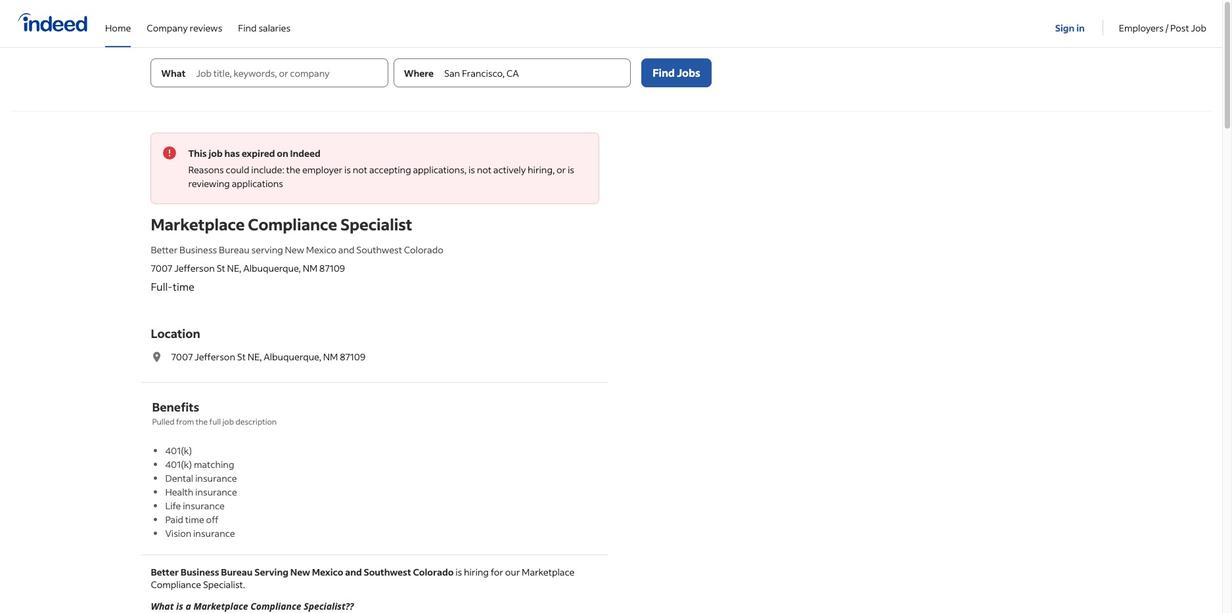 Task type: locate. For each thing, give the bounding box(es) containing it.
time
[[173, 280, 195, 294], [185, 514, 204, 526]]

better business bureau serving new mexico and southwest colorado 7007 jefferson st ne, albuquerque, nm 87109
[[151, 244, 443, 275]]

ne, inside better business bureau serving new mexico and southwest colorado 7007 jefferson st ne, albuquerque, nm 87109
[[227, 262, 241, 275]]

colorado
[[404, 244, 443, 256], [413, 566, 454, 579]]

bureau for serving
[[221, 566, 253, 579]]

1 vertical spatial job
[[222, 417, 234, 427]]

and inside better business bureau serving new mexico and southwest colorado 7007 jefferson st ne, albuquerque, nm 87109
[[338, 244, 355, 256]]

is right "applications,"
[[468, 164, 475, 176]]

0 horizontal spatial not
[[353, 164, 367, 176]]

1 vertical spatial new
[[290, 566, 310, 579]]

actively
[[493, 164, 526, 176]]

business inside better business bureau serving new mexico and southwest colorado 7007 jefferson st ne, albuquerque, nm 87109
[[179, 244, 217, 256]]

1 vertical spatial time
[[185, 514, 204, 526]]

0 vertical spatial new
[[285, 244, 304, 256]]

1 vertical spatial find
[[653, 66, 675, 80]]

st inside better business bureau serving new mexico and southwest colorado 7007 jefferson st ne, albuquerque, nm 87109
[[217, 262, 225, 275]]

new for serving
[[290, 566, 310, 579]]

what
[[161, 67, 186, 79], [151, 601, 174, 613]]

what for what
[[161, 67, 186, 79]]

0 horizontal spatial ne,
[[227, 262, 241, 275]]

this
[[188, 147, 207, 160]]

jefferson up full-time
[[174, 262, 215, 275]]

87109
[[319, 262, 345, 275], [340, 351, 366, 363]]

is left hiring
[[456, 566, 462, 579]]

st
[[217, 262, 225, 275], [237, 351, 246, 363]]

group
[[151, 133, 599, 204]]

new for serving
[[285, 244, 304, 256]]

the left full at left bottom
[[196, 417, 208, 427]]

benefits
[[152, 400, 199, 415]]

compliance up a
[[151, 579, 201, 591]]

and up "specialist??"
[[345, 566, 362, 579]]

not left actively
[[477, 164, 492, 176]]

1 vertical spatial colorado
[[413, 566, 454, 579]]

0 vertical spatial marketplace
[[151, 214, 245, 235]]

job inside this job has expired on indeed reasons could include: the employer is not accepting applications, is not actively hiring, or is reviewing applications
[[209, 147, 223, 160]]

better down vision
[[151, 566, 179, 579]]

job
[[1191, 21, 1207, 34]]

business
[[179, 244, 217, 256], [181, 566, 219, 579]]

health
[[165, 486, 193, 499]]

what for what is a marketplace compliance specialist??
[[151, 601, 174, 613]]

find left salaries
[[238, 21, 257, 34]]

business up full-time
[[179, 244, 217, 256]]

is left a
[[176, 601, 183, 613]]

is hiring for our marketplace compliance specialist.
[[151, 566, 575, 591]]

0 vertical spatial albuquerque,
[[243, 262, 301, 275]]

0 vertical spatial mexico
[[306, 244, 337, 256]]

new right the serving
[[290, 566, 310, 579]]

reviews
[[190, 21, 222, 34]]

better
[[151, 244, 178, 256], [151, 566, 179, 579]]

mexico for serving
[[306, 244, 337, 256]]

company reviews
[[147, 21, 222, 34]]

1 vertical spatial 401(k)
[[165, 459, 192, 471]]

group containing this job has expired on indeed
[[151, 133, 599, 204]]

new
[[285, 244, 304, 256], [290, 566, 310, 579]]

description
[[236, 417, 277, 427]]

colorado down the specialist
[[404, 244, 443, 256]]

jefferson down location
[[195, 351, 235, 363]]

life
[[165, 500, 181, 513]]

marketplace down specialist.
[[193, 601, 248, 613]]

0 vertical spatial what
[[161, 67, 186, 79]]

what is a marketplace compliance specialist??
[[151, 601, 354, 613]]

full-time
[[151, 280, 195, 294]]

0 vertical spatial bureau
[[219, 244, 250, 256]]

87109 inside better business bureau serving new mexico and southwest colorado 7007 jefferson st ne, albuquerque, nm 87109
[[319, 262, 345, 275]]

bureau left serving
[[219, 244, 250, 256]]

colorado inside better business bureau serving new mexico and southwest colorado 7007 jefferson st ne, albuquerque, nm 87109
[[404, 244, 443, 256]]

0 vertical spatial 87109
[[319, 262, 345, 275]]

could
[[226, 164, 249, 176]]

southwest
[[356, 244, 402, 256], [364, 566, 411, 579]]

0 vertical spatial business
[[179, 244, 217, 256]]

1 vertical spatial ne,
[[248, 351, 262, 363]]

0 vertical spatial 401(k)
[[165, 445, 192, 457]]

marketplace right our
[[522, 566, 575, 579]]

1 vertical spatial better
[[151, 566, 179, 579]]

0 vertical spatial colorado
[[404, 244, 443, 256]]

0 vertical spatial time
[[173, 280, 195, 294]]

and for serving
[[345, 566, 362, 579]]

the inside this job has expired on indeed reasons could include: the employer is not accepting applications, is not actively hiring, or is reviewing applications
[[286, 164, 300, 176]]

0 horizontal spatial nm
[[303, 262, 318, 275]]

colorado left hiring
[[413, 566, 454, 579]]

1 vertical spatial marketplace
[[522, 566, 575, 579]]

compliance inside is hiring for our marketplace compliance specialist.
[[151, 579, 201, 591]]

what left a
[[151, 601, 174, 613]]

0 horizontal spatial st
[[217, 262, 225, 275]]

sign in
[[1055, 21, 1085, 34]]

employer
[[302, 164, 342, 176]]

time up location
[[173, 280, 195, 294]]

and down the specialist
[[338, 244, 355, 256]]

0 vertical spatial and
[[338, 244, 355, 256]]

Where text field
[[434, 58, 631, 87]]

specialist.
[[203, 579, 245, 591]]

nm inside better business bureau serving new mexico and southwest colorado 7007 jefferson st ne, albuquerque, nm 87109
[[303, 262, 318, 275]]

1 horizontal spatial find
[[653, 66, 675, 80]]

1 horizontal spatial the
[[286, 164, 300, 176]]

find left jobs
[[653, 66, 675, 80]]

1 vertical spatial and
[[345, 566, 362, 579]]

full-
[[151, 280, 173, 294]]

0 vertical spatial 7007
[[151, 262, 172, 275]]

2 better from the top
[[151, 566, 179, 579]]

0 vertical spatial the
[[286, 164, 300, 176]]

0 vertical spatial find
[[238, 21, 257, 34]]

1 horizontal spatial not
[[477, 164, 492, 176]]

0 vertical spatial jefferson
[[174, 262, 215, 275]]

1 vertical spatial southwest
[[364, 566, 411, 579]]

0 vertical spatial better
[[151, 244, 178, 256]]

include:
[[251, 164, 284, 176]]

1 vertical spatial mexico
[[312, 566, 343, 579]]

0 vertical spatial job
[[209, 147, 223, 160]]

1 vertical spatial what
[[151, 601, 174, 613]]

specialist
[[340, 214, 412, 235]]

1 vertical spatial jefferson
[[195, 351, 235, 363]]

bureau inside better business bureau serving new mexico and southwest colorado 7007 jefferson st ne, albuquerque, nm 87109
[[219, 244, 250, 256]]

bureau for serving
[[219, 244, 250, 256]]

1 vertical spatial st
[[237, 351, 246, 363]]

insurance
[[195, 472, 237, 485], [195, 486, 237, 499], [183, 500, 225, 513], [193, 528, 235, 540]]

this job has expired on indeed reasons could include: the employer is not accepting applications, is not actively hiring, or is reviewing applications
[[188, 147, 574, 190]]

2 401(k) from the top
[[165, 459, 192, 471]]

1 vertical spatial the
[[196, 417, 208, 427]]

sign
[[1055, 21, 1075, 34]]

time inside the 401(k) 401(k) matching dental insurance health insurance life insurance paid time off vision insurance
[[185, 514, 204, 526]]

0 horizontal spatial find
[[238, 21, 257, 34]]

1 better from the top
[[151, 244, 178, 256]]

0 vertical spatial compliance
[[248, 214, 337, 235]]

reasons
[[188, 164, 224, 176]]

business for better business bureau serving new mexico and southwest colorado
[[181, 566, 219, 579]]

in
[[1077, 21, 1085, 34]]

business up a
[[181, 566, 219, 579]]

is
[[344, 164, 351, 176], [468, 164, 475, 176], [568, 164, 574, 176], [456, 566, 462, 579], [176, 601, 183, 613]]

compliance
[[248, 214, 337, 235], [151, 579, 201, 591], [250, 601, 301, 613]]

employers / post job
[[1119, 21, 1207, 34]]

compliance down the serving
[[250, 601, 301, 613]]

marketplace down reviewing
[[151, 214, 245, 235]]

401(k)
[[165, 445, 192, 457], [165, 459, 192, 471]]

full
[[209, 417, 221, 427]]

time left off
[[185, 514, 204, 526]]

1 vertical spatial bureau
[[221, 566, 253, 579]]

job
[[209, 147, 223, 160], [222, 417, 234, 427]]

jefferson
[[174, 262, 215, 275], [195, 351, 235, 363]]

find for find jobs
[[653, 66, 675, 80]]

on
[[277, 147, 288, 160]]

ne, up description
[[248, 351, 262, 363]]

mexico
[[306, 244, 337, 256], [312, 566, 343, 579]]

What text field
[[186, 58, 388, 87]]

mexico down marketplace compliance specialist
[[306, 244, 337, 256]]

7007 up "full-"
[[151, 262, 172, 275]]

better up "full-"
[[151, 244, 178, 256]]

job left has
[[209, 147, 223, 160]]

7007 inside better business bureau serving new mexico and southwest colorado 7007 jefferson st ne, albuquerque, nm 87109
[[151, 262, 172, 275]]

find inside button
[[653, 66, 675, 80]]

the down on
[[286, 164, 300, 176]]

is right employer on the left
[[344, 164, 351, 176]]

1 vertical spatial compliance
[[151, 579, 201, 591]]

not left the accepting
[[353, 164, 367, 176]]

mexico inside better business bureau serving new mexico and southwest colorado 7007 jefferson st ne, albuquerque, nm 87109
[[306, 244, 337, 256]]

new inside better business bureau serving new mexico and southwest colorado 7007 jefferson st ne, albuquerque, nm 87109
[[285, 244, 304, 256]]

marketplace compliance specialist main content
[[11, 58, 1212, 614]]

albuquerque,
[[243, 262, 301, 275], [264, 351, 321, 363]]

job right full at left bottom
[[222, 417, 234, 427]]

bureau left the serving
[[221, 566, 253, 579]]

southwest for better business bureau serving new mexico and southwest colorado 7007 jefferson st ne, albuquerque, nm 87109
[[356, 244, 402, 256]]

vision
[[165, 528, 191, 540]]

marketplace compliance specialist
[[151, 214, 412, 235]]

benefits pulled from the full job description
[[152, 400, 277, 427]]

0 vertical spatial southwest
[[356, 244, 402, 256]]

not
[[353, 164, 367, 176], [477, 164, 492, 176]]

a
[[186, 601, 191, 613]]

what down the company
[[161, 67, 186, 79]]

7007 down location
[[171, 351, 193, 363]]

the
[[286, 164, 300, 176], [196, 417, 208, 427]]

southwest inside better business bureau serving new mexico and southwest colorado 7007 jefferson st ne, albuquerque, nm 87109
[[356, 244, 402, 256]]

nm
[[303, 262, 318, 275], [323, 351, 338, 363]]

2 not from the left
[[477, 164, 492, 176]]

1 vertical spatial business
[[181, 566, 219, 579]]

new right serving
[[285, 244, 304, 256]]

ne,
[[227, 262, 241, 275], [248, 351, 262, 363]]

7007
[[151, 262, 172, 275], [171, 351, 193, 363]]

mexico up "specialist??"
[[312, 566, 343, 579]]

bureau
[[219, 244, 250, 256], [221, 566, 253, 579]]

accepting
[[369, 164, 411, 176]]

0 vertical spatial nm
[[303, 262, 318, 275]]

0 vertical spatial st
[[217, 262, 225, 275]]

has
[[224, 147, 240, 160]]

expired
[[242, 147, 275, 160]]

compliance up better business bureau serving new mexico and southwest colorado 7007 jefferson st ne, albuquerque, nm 87109
[[248, 214, 337, 235]]

ne, down marketplace compliance specialist
[[227, 262, 241, 275]]

1 not from the left
[[353, 164, 367, 176]]

and for serving
[[338, 244, 355, 256]]

better inside better business bureau serving new mexico and southwest colorado 7007 jefferson st ne, albuquerque, nm 87109
[[151, 244, 178, 256]]

and
[[338, 244, 355, 256], [345, 566, 362, 579]]

find
[[238, 21, 257, 34], [653, 66, 675, 80]]

1 vertical spatial 87109
[[340, 351, 366, 363]]

0 horizontal spatial the
[[196, 417, 208, 427]]

1 vertical spatial nm
[[323, 351, 338, 363]]

marketplace
[[151, 214, 245, 235], [522, 566, 575, 579], [193, 601, 248, 613]]

0 vertical spatial ne,
[[227, 262, 241, 275]]



Task type: vqa. For each thing, say whether or not it's contained in the screenshot.
southwest corresponding to Better Business Bureau serving New Mexico and Southwest Colorado 7007 Jefferson St NE, Albuquerque, NM 87109
yes



Task type: describe. For each thing, give the bounding box(es) containing it.
find salaries
[[238, 21, 290, 34]]

hiring
[[464, 566, 489, 579]]

better for better business bureau serving new mexico and southwest colorado
[[151, 566, 179, 579]]

find salaries link
[[238, 0, 290, 45]]

jefferson inside better business bureau serving new mexico and southwest colorado 7007 jefferson st ne, albuquerque, nm 87109
[[174, 262, 215, 275]]

1 vertical spatial 7007
[[171, 351, 193, 363]]

albuquerque, inside better business bureau serving new mexico and southwest colorado 7007 jefferson st ne, albuquerque, nm 87109
[[243, 262, 301, 275]]

is inside is hiring for our marketplace compliance specialist.
[[456, 566, 462, 579]]

reviewing
[[188, 177, 230, 190]]

1 horizontal spatial nm
[[323, 351, 338, 363]]

jobs
[[677, 66, 700, 80]]

find for find salaries
[[238, 21, 257, 34]]

company
[[147, 21, 188, 34]]

better for better business bureau serving new mexico and southwest colorado 7007 jefferson st ne, albuquerque, nm 87109
[[151, 244, 178, 256]]

hiring,
[[528, 164, 555, 176]]

southwest for better business bureau serving new mexico and southwest colorado
[[364, 566, 411, 579]]

applications,
[[413, 164, 467, 176]]

location
[[151, 326, 200, 342]]

off
[[206, 514, 218, 526]]

serving
[[254, 566, 288, 579]]

1 horizontal spatial st
[[237, 351, 246, 363]]

find jobs button
[[642, 58, 711, 87]]

matching
[[194, 459, 234, 471]]

post
[[1170, 21, 1189, 34]]

applications
[[232, 177, 283, 190]]

job inside "benefits pulled from the full job description"
[[222, 417, 234, 427]]

where
[[404, 67, 434, 79]]

indeed
[[290, 147, 321, 160]]

find jobs
[[653, 66, 700, 80]]

the inside "benefits pulled from the full job description"
[[196, 417, 208, 427]]

2 vertical spatial compliance
[[250, 601, 301, 613]]

paid
[[165, 514, 183, 526]]

colorado for better business bureau serving new mexico and southwest colorado
[[413, 566, 454, 579]]

marketplace inside is hiring for our marketplace compliance specialist.
[[522, 566, 575, 579]]

sign in link
[[1055, 1, 1087, 45]]

dental
[[165, 472, 193, 485]]

salaries
[[259, 21, 290, 34]]

home
[[105, 21, 131, 34]]

1 401(k) from the top
[[165, 445, 192, 457]]

pulled
[[152, 417, 175, 427]]

1 horizontal spatial ne,
[[248, 351, 262, 363]]

specialist??
[[304, 601, 354, 613]]

serving
[[251, 244, 283, 256]]

for
[[491, 566, 503, 579]]

from
[[176, 417, 194, 427]]

group inside marketplace compliance specialist main content
[[151, 133, 599, 204]]

401(k) 401(k) matching dental insurance health insurance life insurance paid time off vision insurance
[[165, 445, 237, 540]]

better business bureau serving new mexico and southwest colorado
[[151, 566, 456, 579]]

employers
[[1119, 21, 1164, 34]]

our
[[505, 566, 520, 579]]

/
[[1166, 21, 1169, 34]]

home link
[[105, 0, 131, 45]]

is right the or
[[568, 164, 574, 176]]

colorado for better business bureau serving new mexico and southwest colorado 7007 jefferson st ne, albuquerque, nm 87109
[[404, 244, 443, 256]]

employers / post job link
[[1119, 0, 1207, 45]]

company reviews link
[[147, 0, 222, 45]]

or
[[557, 164, 566, 176]]

mexico for serving
[[312, 566, 343, 579]]

7007 jefferson st ne, albuquerque, nm 87109
[[171, 351, 366, 363]]

business for better business bureau serving new mexico and southwest colorado 7007 jefferson st ne, albuquerque, nm 87109
[[179, 244, 217, 256]]

2 vertical spatial marketplace
[[193, 601, 248, 613]]

1 vertical spatial albuquerque,
[[264, 351, 321, 363]]



